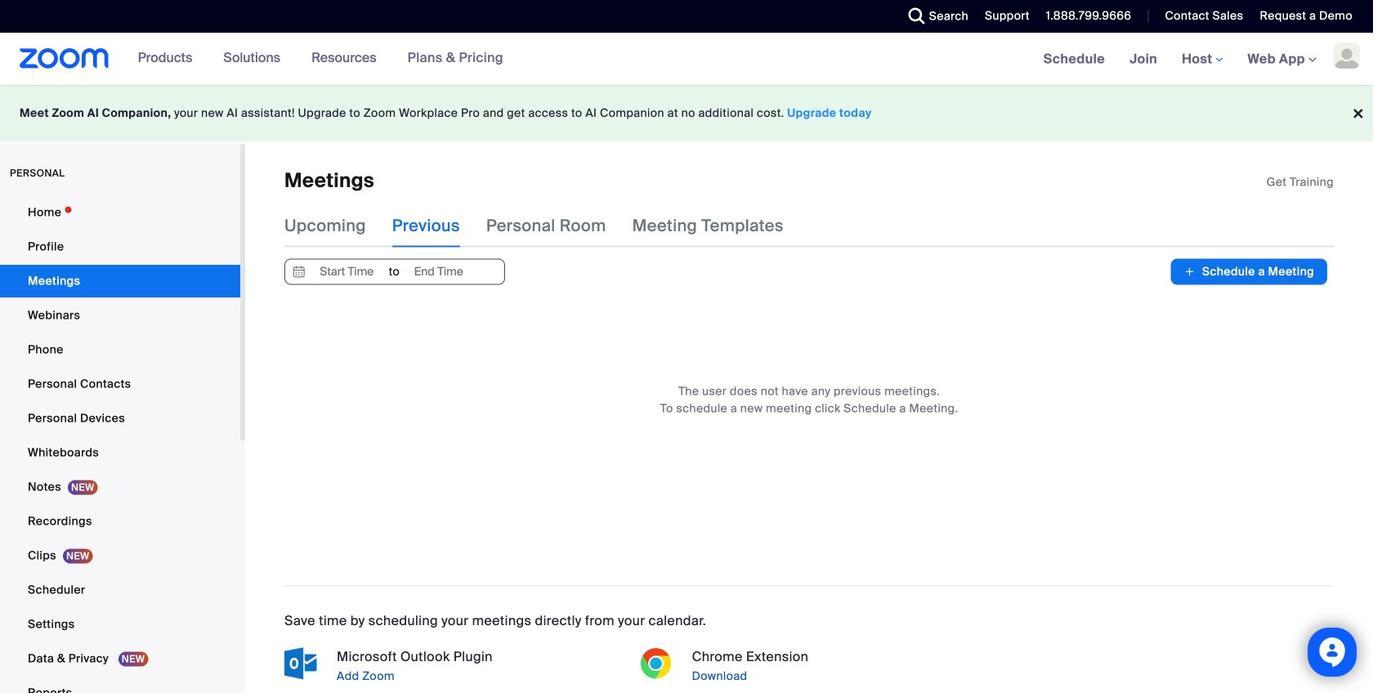 Task type: describe. For each thing, give the bounding box(es) containing it.
tabs of meeting tab list
[[284, 205, 810, 247]]

meetings navigation
[[1031, 33, 1373, 86]]

zoom logo image
[[20, 48, 109, 69]]

date image
[[289, 259, 309, 284]]

product information navigation
[[126, 33, 516, 85]]

profile picture image
[[1334, 43, 1360, 69]]



Task type: locate. For each thing, give the bounding box(es) containing it.
personal menu menu
[[0, 196, 240, 693]]

add image
[[1184, 264, 1196, 280]]

footer
[[0, 85, 1373, 141]]

Date Range Picker End field
[[401, 259, 477, 284]]

Date Range Picker Start field
[[309, 259, 385, 284]]

banner
[[0, 33, 1373, 86]]

application
[[1267, 174, 1334, 190]]



Task type: vqa. For each thing, say whether or not it's contained in the screenshot.
date ICON
yes



